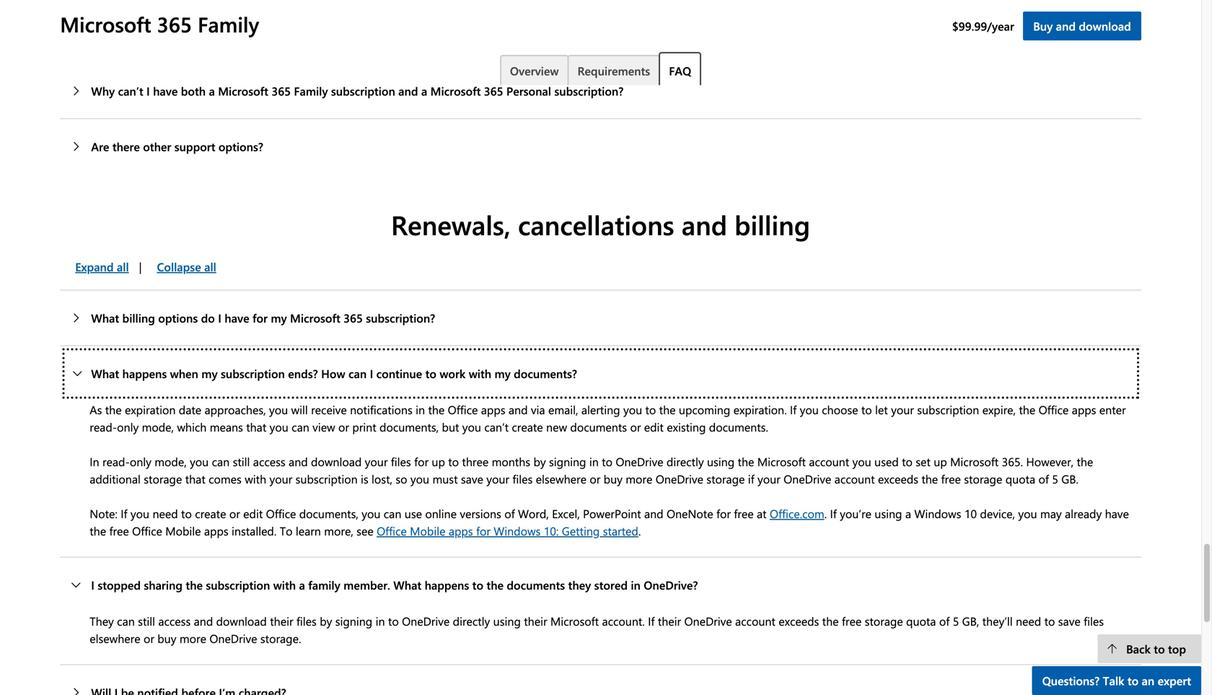 Task type: locate. For each thing, give the bounding box(es) containing it.
they can still access and download their files by signing in to onedrive directly using their microsoft account. if their onedrive account exceeds the free storage quota of 5 gb, they'll need to save files elsewhere or buy more onedrive storage.
[[90, 613, 1105, 646]]

1 vertical spatial have
[[225, 310, 249, 326]]

all inside collapse all button
[[204, 259, 216, 274]]

in right notifications
[[416, 402, 425, 417]]

why can't i have both a microsoft 365 family subscription and a microsoft 365 personal subscription?
[[91, 83, 624, 99]]

0 vertical spatial billing
[[735, 207, 811, 242]]

apps inside '. if you're using a windows 10 device, you may already have the free office mobile apps installed. to learn more, see'
[[204, 523, 229, 539]]

what right member.
[[394, 577, 422, 593]]

1 vertical spatial directly
[[453, 613, 490, 629]]

5
[[1053, 471, 1059, 487], [953, 613, 960, 629]]

windows left 10
[[915, 506, 962, 521]]

can't
[[118, 83, 143, 99], [485, 419, 509, 435]]

access
[[253, 454, 286, 469], [158, 613, 191, 629]]

more inside in read-only mode, you can still access and download your files for up to three months by signing in to onedrive directly using the microsoft account you used to set up microsoft 365. however, the additional storage that comes with your subscription is lost, so you must save your files elsewhere or buy more onedrive storage if your onedrive account exceeds the free storage quota of 5 gb.
[[626, 471, 653, 487]]

microsoft 365 family
[[60, 10, 259, 38]]

1 vertical spatial documents
[[507, 577, 565, 593]]

faq
[[669, 63, 692, 78]]

account
[[809, 454, 850, 469], [835, 471, 875, 487], [736, 613, 776, 629]]

by right the months
[[534, 454, 546, 469]]

0 vertical spatial read-
[[90, 419, 117, 435]]

or left existing
[[631, 419, 641, 435]]

in down member.
[[376, 613, 385, 629]]

1 horizontal spatial still
[[233, 454, 250, 469]]

note: if you need to create or edit office documents, you can use online versions of word, excel, powerpoint and onenote for free at office.com
[[90, 506, 825, 521]]

0 vertical spatial need
[[153, 506, 178, 521]]

0 horizontal spatial with
[[245, 471, 266, 487]]

to inside "link"
[[1155, 641, 1166, 657]]

can inside as the expiration date approaches, you will receive notifications in the office apps and via email, alerting you to the upcoming expiration. if you choose to let your subscription expire, the office apps enter read-only mode, which means that you can view or print documents, but you can't create new documents or edit existing documents.
[[292, 419, 310, 435]]

have inside what billing options do i have for my microsoft 365 subscription? dropdown button
[[225, 310, 249, 326]]

. if you're using a windows 10 device, you may already have the free office mobile apps installed. to learn more, see
[[90, 506, 1130, 539]]

2 all from the left
[[204, 259, 216, 274]]

documents left they
[[507, 577, 565, 593]]

print
[[353, 419, 377, 435]]

windows down word,
[[494, 523, 541, 539]]

a
[[209, 83, 215, 99], [422, 83, 428, 99], [906, 506, 912, 521], [299, 577, 305, 593]]

only down expiration
[[117, 419, 139, 435]]

1 vertical spatial can't
[[485, 419, 509, 435]]

1 vertical spatial download
[[311, 454, 362, 469]]

office.com
[[770, 506, 825, 521]]

renewals,
[[391, 207, 511, 242]]

1 vertical spatial billing
[[122, 310, 155, 326]]

1 vertical spatial still
[[138, 613, 155, 629]]

the
[[105, 402, 122, 417], [428, 402, 445, 417], [660, 402, 676, 417], [1020, 402, 1036, 417], [738, 454, 755, 469], [1077, 454, 1094, 469], [922, 471, 939, 487], [90, 523, 106, 539], [186, 577, 203, 593], [487, 577, 504, 593], [823, 613, 839, 629]]

create down comes
[[195, 506, 226, 521]]

1 horizontal spatial documents,
[[380, 419, 439, 435]]

0 horizontal spatial happens
[[122, 366, 167, 381]]

back
[[1127, 641, 1151, 657]]

up right set
[[934, 454, 948, 469]]

1 vertical spatial more
[[180, 631, 206, 646]]

create
[[512, 419, 543, 435], [195, 506, 226, 521]]

both
[[181, 83, 206, 99]]

happens up expiration
[[122, 366, 167, 381]]

0 vertical spatial documents
[[571, 419, 627, 435]]

0 vertical spatial quota
[[1006, 471, 1036, 487]]

save inside they can still access and download their files by signing in to onedrive directly using their microsoft account. if their onedrive account exceeds the free storage quota of 5 gb, they'll need to save files elsewhere or buy more onedrive storage.
[[1059, 613, 1081, 629]]

of down however,
[[1039, 471, 1050, 487]]

can inside dropdown button
[[349, 366, 367, 381]]

group containing expand all
[[60, 252, 227, 281]]

0 horizontal spatial their
[[270, 613, 293, 629]]

1 horizontal spatial access
[[253, 454, 286, 469]]

0 vertical spatial exceeds
[[878, 471, 919, 487]]

questions?
[[1043, 673, 1100, 688]]

of left gb,
[[940, 613, 950, 629]]

1 horizontal spatial mobile
[[410, 523, 446, 539]]

download inside they can still access and download their files by signing in to onedrive directly using their microsoft account. if their onedrive account exceeds the free storage quota of 5 gb, they'll need to save files elsewhere or buy more onedrive storage.
[[216, 613, 267, 629]]

cancellations
[[518, 207, 675, 242]]

that
[[246, 419, 267, 435], [185, 471, 206, 487]]

1 their from the left
[[270, 613, 293, 629]]

elsewhere down they at left bottom
[[90, 631, 140, 646]]

files up back to top "link"
[[1084, 613, 1105, 629]]

and inside as the expiration date approaches, you will receive notifications in the office apps and via email, alerting you to the upcoming expiration. if you choose to let your subscription expire, the office apps enter read-only mode, which means that you can view or print documents, but you can't create new documents or edit existing documents.
[[509, 402, 528, 417]]

0 vertical spatial can't
[[118, 83, 143, 99]]

1 horizontal spatial exceeds
[[878, 471, 919, 487]]

office up to
[[266, 506, 296, 521]]

1 horizontal spatial that
[[246, 419, 267, 435]]

1 horizontal spatial 5
[[1053, 471, 1059, 487]]

0 horizontal spatial mobile
[[166, 523, 201, 539]]

in inside dropdown button
[[631, 577, 641, 593]]

2 vertical spatial have
[[1106, 506, 1130, 521]]

1 horizontal spatial edit
[[645, 419, 664, 435]]

using inside in read-only mode, you can still access and download your files for up to three months by signing in to onedrive directly using the microsoft account you used to set up microsoft 365. however, the additional storage that comes with your subscription is lost, so you must save your files elsewhere or buy more onedrive storage if your onedrive account exceeds the free storage quota of 5 gb.
[[707, 454, 735, 469]]

1 horizontal spatial my
[[271, 310, 287, 326]]

1 vertical spatial exceeds
[[779, 613, 820, 629]]

with right "work"
[[469, 366, 492, 381]]

signing down new
[[549, 454, 587, 469]]

1 horizontal spatial using
[[707, 454, 735, 469]]

need right note:
[[153, 506, 178, 521]]

buy inside they can still access and download their files by signing in to onedrive directly using their microsoft account. if their onedrive account exceeds the free storage quota of 5 gb, they'll need to save files elsewhere or buy more onedrive storage.
[[158, 631, 176, 646]]

still up comes
[[233, 454, 250, 469]]

create inside as the expiration date approaches, you will receive notifications in the office apps and via email, alerting you to the upcoming expiration. if you choose to let your subscription expire, the office apps enter read-only mode, which means that you can view or print documents, but you can't create new documents or edit existing documents.
[[512, 419, 543, 435]]

so
[[396, 471, 408, 487]]

1 horizontal spatial with
[[273, 577, 296, 593]]

directly inside they can still access and download their files by signing in to onedrive directly using their microsoft account. if their onedrive account exceeds the free storage quota of 5 gb, they'll need to save files elsewhere or buy more onedrive storage.
[[453, 613, 490, 629]]

and inside dropdown button
[[399, 83, 418, 99]]

more inside they can still access and download their files by signing in to onedrive directly using their microsoft account. if their onedrive account exceeds the free storage quota of 5 gb, they'll need to save files elsewhere or buy more onedrive storage.
[[180, 631, 206, 646]]

will
[[291, 402, 308, 417]]

office mobile apps for windows 10: getting started .
[[377, 523, 641, 539]]

edit left existing
[[645, 419, 664, 435]]

requirements
[[578, 63, 651, 78]]

account inside they can still access and download their files by signing in to onedrive directly using their microsoft account. if their onedrive account exceeds the free storage quota of 5 gb, they'll need to save files elsewhere or buy more onedrive storage.
[[736, 613, 776, 629]]

apps
[[481, 402, 506, 417], [1073, 402, 1097, 417], [204, 523, 229, 539], [449, 523, 473, 539]]

are
[[91, 139, 109, 154]]

more up powerpoint
[[626, 471, 653, 487]]

my left documents? on the left of the page
[[495, 366, 511, 381]]

1 horizontal spatial family
[[294, 83, 328, 99]]

0 vertical spatial still
[[233, 454, 250, 469]]

in
[[90, 454, 99, 469]]

2 vertical spatial using
[[494, 613, 521, 629]]

1 horizontal spatial their
[[524, 613, 548, 629]]

support
[[174, 139, 215, 154]]

1 horizontal spatial save
[[1059, 613, 1081, 629]]

save down three
[[461, 471, 484, 487]]

1 vertical spatial create
[[195, 506, 226, 521]]

0 vertical spatial using
[[707, 454, 735, 469]]

i left both in the top left of the page
[[147, 83, 150, 99]]

2 horizontal spatial if
[[790, 402, 797, 417]]

all left |
[[117, 259, 129, 274]]

what down the expand all
[[91, 310, 119, 326]]

what for what happens when my subscription ends? how can i continue to work with my documents?
[[91, 366, 119, 381]]

0 horizontal spatial all
[[117, 259, 129, 274]]

up
[[432, 454, 445, 469], [934, 454, 948, 469]]

can
[[349, 366, 367, 381], [292, 419, 310, 435], [212, 454, 230, 469], [384, 506, 402, 521], [117, 613, 135, 629]]

office right the see
[[377, 523, 407, 539]]

buy down 'sharing'
[[158, 631, 176, 646]]

mode, down which
[[155, 454, 187, 469]]

of up office mobile apps for windows 10: getting started . on the bottom of the page
[[505, 506, 515, 521]]

for
[[253, 310, 268, 326], [414, 454, 429, 469], [717, 506, 731, 521], [476, 523, 491, 539]]

however,
[[1027, 454, 1074, 469]]

or up powerpoint
[[590, 471, 601, 487]]

apps left enter
[[1073, 402, 1097, 417]]

office up however,
[[1039, 402, 1069, 417]]

0 horizontal spatial access
[[158, 613, 191, 629]]

0 horizontal spatial subscription?
[[366, 310, 436, 326]]

in down as the expiration date approaches, you will receive notifications in the office apps and via email, alerting you to the upcoming expiration. if you choose to let your subscription expire, the office apps enter read-only mode, which means that you can view or print documents, but you can't create new documents or edit existing documents.
[[590, 454, 599, 469]]

can right how
[[349, 366, 367, 381]]

0 vertical spatial directly
[[667, 454, 704, 469]]

of inside they can still access and download their files by signing in to onedrive directly using their microsoft account. if their onedrive account exceeds the free storage quota of 5 gb, they'll need to save files elsewhere or buy more onedrive storage.
[[940, 613, 950, 629]]

in read-only mode, you can still access and download your files for up to three months by signing in to onedrive directly using the microsoft account you used to set up microsoft 365. however, the additional storage that comes with your subscription is lost, so you must save your files elsewhere or buy more onedrive storage if your onedrive account exceeds the free storage quota of 5 gb.
[[90, 454, 1094, 487]]

download up storage.
[[216, 613, 267, 629]]

lost,
[[372, 471, 393, 487]]

0 horizontal spatial up
[[432, 454, 445, 469]]

collapse
[[157, 259, 201, 274]]

1 vertical spatial quota
[[907, 613, 937, 629]]

download inside in read-only mode, you can still access and download your files for up to three months by signing in to onedrive directly using the microsoft account you used to set up microsoft 365. however, the additional storage that comes with your subscription is lost, so you must save your files elsewhere or buy more onedrive storage if your onedrive account exceeds the free storage quota of 5 gb.
[[311, 454, 362, 469]]

if right account.
[[648, 613, 655, 629]]

personal
[[507, 83, 552, 99]]

0 vertical spatial edit
[[645, 419, 664, 435]]

you
[[269, 402, 288, 417], [624, 402, 643, 417], [800, 402, 819, 417], [270, 419, 289, 435], [463, 419, 481, 435], [190, 454, 209, 469], [853, 454, 872, 469], [411, 471, 430, 487], [131, 506, 149, 521], [362, 506, 381, 521], [1019, 506, 1038, 521]]

read-
[[90, 419, 117, 435], [102, 454, 130, 469]]

1 vertical spatial by
[[320, 613, 332, 629]]

2 their from the left
[[524, 613, 548, 629]]

they
[[569, 577, 591, 593]]

can inside in read-only mode, you can still access and download your files for up to three months by signing in to onedrive directly using the microsoft account you used to set up microsoft 365. however, the additional storage that comes with your subscription is lost, so you must save your files elsewhere or buy more onedrive storage if your onedrive account exceeds the free storage quota of 5 gb.
[[212, 454, 230, 469]]

0 horizontal spatial signing
[[335, 613, 373, 629]]

2 vertical spatial if
[[648, 613, 655, 629]]

create down via
[[512, 419, 543, 435]]

1 mobile from the left
[[166, 523, 201, 539]]

can't up the months
[[485, 419, 509, 435]]

access down 'sharing'
[[158, 613, 191, 629]]

if inside they can still access and download their files by signing in to onedrive directly using their microsoft account. if their onedrive account exceeds the free storage quota of 5 gb, they'll need to save files elsewhere or buy more onedrive storage.
[[648, 613, 655, 629]]

2 mobile from the left
[[410, 523, 446, 539]]

1 vertical spatial read-
[[102, 454, 130, 469]]

0 horizontal spatial can't
[[118, 83, 143, 99]]

access down approaches,
[[253, 454, 286, 469]]

read- inside as the expiration date approaches, you will receive notifications in the office apps and via email, alerting you to the upcoming expiration. if you choose to let your subscription expire, the office apps enter read-only mode, which means that you can view or print documents, but you can't create new documents or edit existing documents.
[[90, 419, 117, 435]]

can't inside as the expiration date approaches, you will receive notifications in the office apps and via email, alerting you to the upcoming expiration. if you choose to let your subscription expire, the office apps enter read-only mode, which means that you can view or print documents, but you can't create new documents or edit existing documents.
[[485, 419, 509, 435]]

what up as
[[91, 366, 119, 381]]

1 vertical spatial only
[[130, 454, 152, 469]]

1 vertical spatial subscription?
[[366, 310, 436, 326]]

save
[[461, 471, 484, 487], [1059, 613, 1081, 629]]

can up comes
[[212, 454, 230, 469]]

directly
[[667, 454, 704, 469], [453, 613, 490, 629]]

documents,
[[380, 419, 439, 435], [299, 506, 359, 521]]

view
[[313, 419, 335, 435]]

more down 'sharing'
[[180, 631, 206, 646]]

for inside dropdown button
[[253, 310, 268, 326]]

mode,
[[142, 419, 174, 435], [155, 454, 187, 469]]

via
[[531, 402, 545, 417]]

mobile down online
[[410, 523, 446, 539]]

0 vertical spatial access
[[253, 454, 286, 469]]

documents down alerting
[[571, 419, 627, 435]]

need right the they'll on the right bottom
[[1016, 613, 1042, 629]]

quota down 365.
[[1006, 471, 1036, 487]]

you up the see
[[362, 506, 381, 521]]

0 horizontal spatial quota
[[907, 613, 937, 629]]

onedrive down onedrive? at the bottom right of page
[[685, 613, 732, 629]]

1 vertical spatial that
[[185, 471, 206, 487]]

1 vertical spatial signing
[[335, 613, 373, 629]]

they'll
[[983, 613, 1013, 629]]

subscription? up the continue
[[366, 310, 436, 326]]

0 vertical spatial mode,
[[142, 419, 174, 435]]

documents, down notifications
[[380, 419, 439, 435]]

2 up from the left
[[934, 454, 948, 469]]

files down the months
[[513, 471, 533, 487]]

1 horizontal spatial need
[[1016, 613, 1042, 629]]

still down 'sharing'
[[138, 613, 155, 629]]

0 horizontal spatial that
[[185, 471, 206, 487]]

1 vertical spatial with
[[245, 471, 266, 487]]

1 vertical spatial save
[[1059, 613, 1081, 629]]

up up must
[[432, 454, 445, 469]]

apps left the installed.
[[204, 523, 229, 539]]

when
[[170, 366, 198, 381]]

work
[[440, 366, 466, 381]]

0 horizontal spatial if
[[121, 506, 127, 521]]

group
[[60, 252, 227, 281]]

2 horizontal spatial with
[[469, 366, 492, 381]]

0 horizontal spatial windows
[[494, 523, 541, 539]]

free inside in read-only mode, you can still access and download your files for up to three months by signing in to onedrive directly using the microsoft account you used to set up microsoft 365. however, the additional storage that comes with your subscription is lost, so you must save your files elsewhere or buy more onedrive storage if your onedrive account exceeds the free storage quota of 5 gb.
[[942, 471, 961, 487]]

1 horizontal spatial create
[[512, 419, 543, 435]]

i left the continue
[[370, 366, 373, 381]]

subscription inside in read-only mode, you can still access and download your files for up to three months by signing in to onedrive directly using the microsoft account you used to set up microsoft 365. however, the additional storage that comes with your subscription is lost, so you must save your files elsewhere or buy more onedrive storage if your onedrive account exceeds the free storage quota of 5 gb.
[[296, 471, 358, 487]]

read- down as
[[90, 419, 117, 435]]

1 all from the left
[[117, 259, 129, 274]]

enter
[[1100, 402, 1127, 417]]

0 vertical spatial signing
[[549, 454, 587, 469]]

0 vertical spatial if
[[790, 402, 797, 417]]

documents, up more,
[[299, 506, 359, 521]]

1 horizontal spatial if
[[648, 613, 655, 629]]

quota
[[1006, 471, 1036, 487], [907, 613, 937, 629]]

0 vertical spatial more
[[626, 471, 653, 487]]

stopped
[[98, 577, 141, 593]]

0 horizontal spatial download
[[216, 613, 267, 629]]

your inside as the expiration date approaches, you will receive notifications in the office apps and via email, alerting you to the upcoming expiration. if you choose to let your subscription expire, the office apps enter read-only mode, which means that you can view or print documents, but you can't create new documents or edit existing documents.
[[892, 402, 915, 417]]

0 vertical spatial have
[[153, 83, 178, 99]]

download right buy
[[1080, 18, 1132, 34]]

1 horizontal spatial buy
[[604, 471, 623, 487]]

email,
[[549, 402, 579, 417]]

happens
[[122, 366, 167, 381], [425, 577, 469, 593]]

1 horizontal spatial by
[[534, 454, 546, 469]]

exceeds
[[878, 471, 919, 487], [779, 613, 820, 629]]

only inside as the expiration date approaches, you will receive notifications in the office apps and via email, alerting you to the upcoming expiration. if you choose to let your subscription expire, the office apps enter read-only mode, which means that you can view or print documents, but you can't create new documents or edit existing documents.
[[117, 419, 139, 435]]

you right the "so"
[[411, 471, 430, 487]]

documents inside as the expiration date approaches, you will receive notifications in the office apps and via email, alerting you to the upcoming expiration. if you choose to let your subscription expire, the office apps enter read-only mode, which means that you can view or print documents, but you can't create new documents or edit existing documents.
[[571, 419, 627, 435]]

1 horizontal spatial signing
[[549, 454, 587, 469]]

windows inside '. if you're using a windows 10 device, you may already have the free office mobile apps installed. to learn more, see'
[[915, 506, 962, 521]]

elsewhere inside in read-only mode, you can still access and download your files for up to three months by signing in to onedrive directly using the microsoft account you used to set up microsoft 365. however, the additional storage that comes with your subscription is lost, so you must save your files elsewhere or buy more onedrive storage if your onedrive account exceeds the free storage quota of 5 gb.
[[536, 471, 587, 487]]

in right stored
[[631, 577, 641, 593]]

1 horizontal spatial of
[[940, 613, 950, 629]]

0 horizontal spatial elsewhere
[[90, 631, 140, 646]]

1 horizontal spatial quota
[[1006, 471, 1036, 487]]

only up additional
[[130, 454, 152, 469]]

still inside they can still access and download their files by signing in to onedrive directly using their microsoft account. if their onedrive account exceeds the free storage quota of 5 gb, they'll need to save files elsewhere or buy more onedrive storage.
[[138, 613, 155, 629]]

in inside they can still access and download their files by signing in to onedrive directly using their microsoft account. if their onedrive account exceeds the free storage quota of 5 gb, they'll need to save files elsewhere or buy more onedrive storage.
[[376, 613, 385, 629]]

with right comes
[[245, 471, 266, 487]]

1 vertical spatial family
[[294, 83, 328, 99]]

family
[[198, 10, 259, 38], [294, 83, 328, 99]]

as
[[90, 402, 102, 417]]

download up is
[[311, 454, 362, 469]]

0 horizontal spatial more
[[180, 631, 206, 646]]

you left may
[[1019, 506, 1038, 521]]

by inside they can still access and download their files by signing in to onedrive directly using their microsoft account. if their onedrive account exceeds the free storage quota of 5 gb, they'll need to save files elsewhere or buy more onedrive storage.
[[320, 613, 332, 629]]

what billing options do i have for my microsoft 365 subscription? button
[[60, 291, 1142, 346]]

free inside they can still access and download their files by signing in to onedrive directly using their microsoft account. if their onedrive account exceeds the free storage quota of 5 gb, they'll need to save files elsewhere or buy more onedrive storage.
[[842, 613, 862, 629]]

documents.
[[709, 419, 769, 435]]

all for expand all
[[117, 259, 129, 274]]

the inside '. if you're using a windows 10 device, you may already have the free office mobile apps installed. to learn more, see'
[[90, 523, 106, 539]]

office inside '. if you're using a windows 10 device, you may already have the free office mobile apps installed. to learn more, see'
[[132, 523, 162, 539]]

edit
[[645, 419, 664, 435], [243, 506, 263, 521]]

0 vertical spatial by
[[534, 454, 546, 469]]

receive
[[311, 402, 347, 417]]

1 horizontal spatial windows
[[915, 506, 962, 521]]

you up comes
[[190, 454, 209, 469]]

in
[[416, 402, 425, 417], [590, 454, 599, 469], [631, 577, 641, 593], [376, 613, 385, 629]]

for right do at top
[[253, 310, 268, 326]]

other
[[143, 139, 171, 154]]

0 horizontal spatial 5
[[953, 613, 960, 629]]

quota inside in read-only mode, you can still access and download your files for up to three months by signing in to onedrive directly using the microsoft account you used to set up microsoft 365. however, the additional storage that comes with your subscription is lost, so you must save your files elsewhere or buy more onedrive storage if your onedrive account exceeds the free storage quota of 5 gb.
[[1006, 471, 1036, 487]]

0 horizontal spatial my
[[202, 366, 218, 381]]

using
[[707, 454, 735, 469], [875, 506, 903, 521], [494, 613, 521, 629]]

questions? talk to an expert button
[[1033, 666, 1202, 695]]

read- up additional
[[102, 454, 130, 469]]

windows for for
[[494, 523, 541, 539]]

2 horizontal spatial have
[[1106, 506, 1130, 521]]

1 horizontal spatial directly
[[667, 454, 704, 469]]

2 horizontal spatial of
[[1039, 471, 1050, 487]]

my right when
[[202, 366, 218, 381]]

that inside in read-only mode, you can still access and download your files for up to three months by signing in to onedrive directly using the microsoft account you used to set up microsoft 365. however, the additional storage that comes with your subscription is lost, so you must save your files elsewhere or buy more onedrive storage if your onedrive account exceeds the free storage quota of 5 gb.
[[185, 471, 206, 487]]

i right do at top
[[218, 310, 222, 326]]

all right collapse
[[204, 259, 216, 274]]

all inside expand all button
[[117, 259, 129, 274]]

account.
[[602, 613, 645, 629]]

my right do at top
[[271, 310, 287, 326]]

elsewhere
[[536, 471, 587, 487], [90, 631, 140, 646]]

happens down online
[[425, 577, 469, 593]]

have right "already"
[[1106, 506, 1130, 521]]

of
[[1039, 471, 1050, 487], [505, 506, 515, 521], [940, 613, 950, 629]]

edit up the installed.
[[243, 506, 263, 521]]

2 vertical spatial account
[[736, 613, 776, 629]]

can right they at left bottom
[[117, 613, 135, 629]]

subscription inside as the expiration date approaches, you will receive notifications in the office apps and via email, alerting you to the upcoming expiration. if you choose to let your subscription expire, the office apps enter read-only mode, which means that you can view or print documents, but you can't create new documents or edit existing documents.
[[918, 402, 980, 417]]

signing down member.
[[335, 613, 373, 629]]

0 vertical spatial download
[[1080, 18, 1132, 34]]

only inside in read-only mode, you can still access and download your files for up to three months by signing in to onedrive directly using the microsoft account you used to set up microsoft 365. however, the additional storage that comes with your subscription is lost, so you must save your files elsewhere or buy more onedrive storage if your onedrive account exceeds the free storage quota of 5 gb.
[[130, 454, 152, 469]]



Task type: describe. For each thing, give the bounding box(es) containing it.
for down versions
[[476, 523, 491, 539]]

your right 'if'
[[758, 471, 781, 487]]

windows for a
[[915, 506, 962, 521]]

i left stopped
[[91, 577, 95, 593]]

must
[[433, 471, 458, 487]]

onenote
[[667, 506, 714, 521]]

signing inside in read-only mode, you can still access and download your files for up to three months by signing in to onedrive directly using the microsoft account you used to set up microsoft 365. however, the additional storage that comes with your subscription is lost, so you must save your files elsewhere or buy more onedrive storage if your onedrive account exceeds the free storage quota of 5 gb.
[[549, 454, 587, 469]]

documents, inside as the expiration date approaches, you will receive notifications in the office apps and via email, alerting you to the upcoming expiration. if you choose to let your subscription expire, the office apps enter read-only mode, which means that you can view or print documents, but you can't create new documents or edit existing documents.
[[380, 419, 439, 435]]

1 up from the left
[[432, 454, 445, 469]]

sharing
[[144, 577, 183, 593]]

notifications
[[350, 402, 413, 417]]

if inside as the expiration date approaches, you will receive notifications in the office apps and via email, alerting you to the upcoming expiration. if you choose to let your subscription expire, the office apps enter read-only mode, which means that you can view or print documents, but you can't create new documents or edit existing documents.
[[790, 402, 797, 417]]

office mobile apps for windows 10: getting started link
[[377, 523, 639, 539]]

all for collapse all
[[204, 259, 216, 274]]

renewals, cancellations and billing
[[391, 207, 811, 242]]

for inside in read-only mode, you can still access and download your files for up to three months by signing in to onedrive directly using the microsoft account you used to set up microsoft 365. however, the additional storage that comes with your subscription is lost, so you must save your files elsewhere or buy more onedrive storage if your onedrive account exceeds the free storage quota of 5 gb.
[[414, 454, 429, 469]]

0 horizontal spatial need
[[153, 506, 178, 521]]

which
[[177, 419, 207, 435]]

apps left via
[[481, 402, 506, 417]]

i stopped sharing the subscription with a family member. what happens to the documents they stored in onedrive?
[[91, 577, 698, 593]]

device,
[[981, 506, 1016, 521]]

mode, inside as the expiration date approaches, you will receive notifications in the office apps and via email, alerting you to the upcoming expiration. if you choose to let your subscription expire, the office apps enter read-only mode, which means that you can view or print documents, but you can't create new documents or edit existing documents.
[[142, 419, 174, 435]]

by inside in read-only mode, you can still access and download your files for up to three months by signing in to onedrive directly using the microsoft account you used to set up microsoft 365. however, the additional storage that comes with your subscription is lost, so you must save your files elsewhere or buy more onedrive storage if your onedrive account exceeds the free storage quota of 5 gb.
[[534, 454, 546, 469]]

what for what billing options do i have for my microsoft 365 subscription?
[[91, 310, 119, 326]]

let
[[876, 402, 888, 417]]

what happens when my subscription ends? how can i continue to work with my documents?
[[91, 366, 578, 381]]

onedrive down as the expiration date approaches, you will receive notifications in the office apps and via email, alerting you to the upcoming expiration. if you choose to let your subscription expire, the office apps enter read-only mode, which means that you can view or print documents, but you can't create new documents or edit existing documents.
[[616, 454, 664, 469]]

you inside '. if you're using a windows 10 device, you may already have the free office mobile apps installed. to learn more, see'
[[1019, 506, 1038, 521]]

questions? talk to an expert
[[1043, 673, 1192, 688]]

and inside they can still access and download their files by signing in to onedrive directly using their microsoft account. if their onedrive account exceeds the free storage quota of 5 gb, they'll need to save files elsewhere or buy more onedrive storage.
[[194, 613, 213, 629]]

installed.
[[232, 523, 277, 539]]

1 vertical spatial of
[[505, 506, 515, 521]]

you right alerting
[[624, 402, 643, 417]]

or inside they can still access and download their files by signing in to onedrive directly using their microsoft account. if their onedrive account exceeds the free storage quota of 5 gb, they'll need to save files elsewhere or buy more onedrive storage.
[[144, 631, 154, 646]]

upcoming
[[679, 402, 731, 417]]

read- inside in read-only mode, you can still access and download your files for up to three months by signing in to onedrive directly using the microsoft account you used to set up microsoft 365. however, the additional storage that comes with your subscription is lost, so you must save your files elsewhere or buy more onedrive storage if your onedrive account exceeds the free storage quota of 5 gb.
[[102, 454, 130, 469]]

you right note:
[[131, 506, 149, 521]]

stored
[[595, 577, 628, 593]]

more,
[[324, 523, 354, 539]]

powerpoint
[[583, 506, 641, 521]]

onedrive down i stopped sharing the subscription with a family member. what happens to the documents they stored in onedrive?
[[402, 613, 450, 629]]

using inside they can still access and download their files by signing in to onedrive directly using their microsoft account. if their onedrive account exceeds the free storage quota of 5 gb, they'll need to save files elsewhere or buy more onedrive storage.
[[494, 613, 521, 629]]

free inside '. if you're using a windows 10 device, you may already have the free office mobile apps installed. to learn more, see'
[[109, 523, 129, 539]]

overview link
[[500, 55, 569, 85]]

3 their from the left
[[658, 613, 682, 629]]

0 vertical spatial account
[[809, 454, 850, 469]]

requirements link
[[568, 55, 661, 85]]

have inside why can't i have both a microsoft 365 family subscription and a microsoft 365 personal subscription? dropdown button
[[153, 83, 178, 99]]

expand all button
[[60, 252, 139, 281]]

exceeds inside they can still access and download their files by signing in to onedrive directly using their microsoft account. if their onedrive account exceeds the free storage quota of 5 gb, they'll need to save files elsewhere or buy more onedrive storage.
[[779, 613, 820, 629]]

edit inside as the expiration date approaches, you will receive notifications in the office apps and via email, alerting you to the upcoming expiration. if you choose to let your subscription expire, the office apps enter read-only mode, which means that you can view or print documents, but you can't create new documents or edit existing documents.
[[645, 419, 664, 435]]

0 horizontal spatial create
[[195, 506, 226, 521]]

can inside they can still access and download their files by signing in to onedrive directly using their microsoft account. if their onedrive account exceeds the free storage quota of 5 gb, they'll need to save files elsewhere or buy more onedrive storage.
[[117, 613, 135, 629]]

buy
[[1034, 18, 1053, 34]]

have inside '. if you're using a windows 10 device, you may already have the free office mobile apps installed. to learn more, see'
[[1106, 506, 1130, 521]]

of inside in read-only mode, you can still access and download your files for up to three months by signing in to onedrive directly using the microsoft account you used to set up microsoft 365. however, the additional storage that comes with your subscription is lost, so you must save your files elsewhere or buy more onedrive storage if your onedrive account exceeds the free storage quota of 5 gb.
[[1039, 471, 1050, 487]]

buy and download
[[1034, 18, 1132, 34]]

collapse all
[[157, 259, 216, 274]]

files up storage.
[[297, 613, 317, 629]]

|
[[139, 259, 142, 274]]

expand
[[75, 259, 114, 274]]

mobile inside '. if you're using a windows 10 device, you may already have the free office mobile apps installed. to learn more, see'
[[166, 523, 201, 539]]

5 inside they can still access and download their files by signing in to onedrive directly using their microsoft account. if their onedrive account exceeds the free storage quota of 5 gb, they'll need to save files elsewhere or buy more onedrive storage.
[[953, 613, 960, 629]]

in inside as the expiration date approaches, you will receive notifications in the office apps and via email, alerting you to the upcoming expiration. if you choose to let your subscription expire, the office apps enter read-only mode, which means that you can view or print documents, but you can't create new documents or edit existing documents.
[[416, 402, 425, 417]]

months
[[492, 454, 531, 469]]

in inside in read-only mode, you can still access and download your files for up to three months by signing in to onedrive directly using the microsoft account you used to set up microsoft 365. however, the additional storage that comes with your subscription is lost, so you must save your files elsewhere or buy more onedrive storage if your onedrive account exceeds the free storage quota of 5 gb.
[[590, 454, 599, 469]]

elsewhere inside they can still access and download their files by signing in to onedrive directly using their microsoft account. if their onedrive account exceeds the free storage quota of 5 gb, they'll need to save files elsewhere or buy more onedrive storage.
[[90, 631, 140, 646]]

ends?
[[288, 366, 318, 381]]

or inside in read-only mode, you can still access and download your files for up to three months by signing in to onedrive directly using the microsoft account you used to set up microsoft 365. however, the additional storage that comes with your subscription is lost, so you must save your files elsewhere or buy more onedrive storage if your onedrive account exceeds the free storage quota of 5 gb.
[[590, 471, 601, 487]]

the inside they can still access and download their files by signing in to onedrive directly using their microsoft account. if their onedrive account exceeds the free storage quota of 5 gb, they'll need to save files elsewhere or buy more onedrive storage.
[[823, 613, 839, 629]]

mode, inside in read-only mode, you can still access and download your files for up to three months by signing in to onedrive directly using the microsoft account you used to set up microsoft 365. however, the additional storage that comes with your subscription is lost, so you must save your files elsewhere or buy more onedrive storage if your onedrive account exceeds the free storage quota of 5 gb.
[[155, 454, 187, 469]]

do
[[201, 310, 215, 326]]

faq link
[[659, 52, 702, 87]]

back to top link
[[1098, 635, 1202, 663]]

can left use at the bottom left
[[384, 506, 402, 521]]

top
[[1169, 641, 1187, 657]]

why
[[91, 83, 115, 99]]

they
[[90, 613, 114, 629]]

as the expiration date approaches, you will receive notifications in the office apps and via email, alerting you to the upcoming expiration. if you choose to let your subscription expire, the office apps enter read-only mode, which means that you can view or print documents, but you can't create new documents or edit existing documents.
[[90, 402, 1127, 435]]

0 vertical spatial subscription?
[[555, 83, 624, 99]]

apps down note: if you need to create or edit office documents, you can use online versions of word, excel, powerpoint and onenote for free at office.com
[[449, 523, 473, 539]]

directly inside in read-only mode, you can still access and download your files for up to three months by signing in to onedrive directly using the microsoft account you used to set up microsoft 365. however, the additional storage that comes with your subscription is lost, so you must save your files elsewhere or buy more onedrive storage if your onedrive account exceeds the free storage quota of 5 gb.
[[667, 454, 704, 469]]

already
[[1066, 506, 1103, 521]]

onedrive up office.com link
[[784, 471, 832, 487]]

2 horizontal spatial my
[[495, 366, 511, 381]]

gb.
[[1062, 471, 1079, 487]]

save inside in read-only mode, you can still access and download your files for up to three months by signing in to onedrive directly using the microsoft account you used to set up microsoft 365. however, the additional storage that comes with your subscription is lost, so you must save your files elsewhere or buy more onedrive storage if your onedrive account exceeds the free storage quota of 5 gb.
[[461, 471, 484, 487]]

download inside buy and download button
[[1080, 18, 1132, 34]]

. if
[[825, 506, 837, 521]]

existing
[[667, 419, 706, 435]]

expert
[[1158, 673, 1192, 688]]

what billing options do i have for my microsoft 365 subscription?
[[91, 310, 436, 326]]

1 vertical spatial documents,
[[299, 506, 359, 521]]

means
[[210, 419, 243, 435]]

0 vertical spatial family
[[198, 10, 259, 38]]

using inside '. if you're using a windows 10 device, you may already have the free office mobile apps installed. to learn more, see'
[[875, 506, 903, 521]]

or up the installed.
[[229, 506, 240, 521]]

getting
[[562, 523, 600, 539]]

can't inside dropdown button
[[118, 83, 143, 99]]

are there other support options?
[[91, 139, 263, 154]]

still inside in read-only mode, you can still access and download your files for up to three months by signing in to onedrive directly using the microsoft account you used to set up microsoft 365. however, the additional storage that comes with your subscription is lost, so you must save your files elsewhere or buy more onedrive storage if your onedrive account exceeds the free storage quota of 5 gb.
[[233, 454, 250, 469]]

onedrive?
[[644, 577, 698, 593]]

0 vertical spatial happens
[[122, 366, 167, 381]]

at
[[757, 506, 767, 521]]

your up to
[[270, 471, 293, 487]]

gb,
[[963, 613, 980, 629]]

1 horizontal spatial happens
[[425, 577, 469, 593]]

are there other support options? button
[[60, 119, 1142, 174]]

buy inside in read-only mode, you can still access and download your files for up to three months by signing in to onedrive directly using the microsoft account you used to set up microsoft 365. however, the additional storage that comes with your subscription is lost, so you must save your files elsewhere or buy more onedrive storage if your onedrive account exceeds the free storage quota of 5 gb.
[[604, 471, 623, 487]]

family inside dropdown button
[[294, 83, 328, 99]]

$99.99/year
[[953, 18, 1015, 34]]

.
[[639, 523, 641, 539]]

you're
[[840, 506, 872, 521]]

1 horizontal spatial billing
[[735, 207, 811, 242]]

member.
[[344, 577, 390, 593]]

you left view
[[270, 419, 289, 435]]

and inside button
[[1057, 18, 1076, 34]]

onedrive left storage.
[[210, 631, 257, 646]]

for right the onenote
[[717, 506, 731, 521]]

your down the months
[[487, 471, 510, 487]]

or right view
[[339, 419, 349, 435]]

you left choose
[[800, 402, 819, 417]]

expiration.
[[734, 402, 787, 417]]

a inside '. if you're using a windows 10 device, you may already have the free office mobile apps installed. to learn more, see'
[[906, 506, 912, 521]]

new
[[547, 419, 567, 435]]

there
[[112, 139, 140, 154]]

approaches,
[[205, 402, 266, 417]]

an
[[1142, 673, 1155, 688]]

5 inside in read-only mode, you can still access and download your files for up to three months by signing in to onedrive directly using the microsoft account you used to set up microsoft 365. however, the additional storage that comes with your subscription is lost, so you must save your files elsewhere or buy more onedrive storage if your onedrive account exceeds the free storage quota of 5 gb.
[[1053, 471, 1059, 487]]

that inside as the expiration date approaches, you will receive notifications in the office apps and via email, alerting you to the upcoming expiration. if you choose to let your subscription expire, the office apps enter read-only mode, which means that you can view or print documents, but you can't create new documents or edit existing documents.
[[246, 419, 267, 435]]

1 vertical spatial account
[[835, 471, 875, 487]]

storage inside they can still access and download their files by signing in to onedrive directly using their microsoft account. if their onedrive account exceeds the free storage quota of 5 gb, they'll need to save files elsewhere or buy more onedrive storage.
[[865, 613, 904, 629]]

signing inside they can still access and download their files by signing in to onedrive directly using their microsoft account. if their onedrive account exceeds the free storage quota of 5 gb, they'll need to save files elsewhere or buy more onedrive storage.
[[335, 613, 373, 629]]

your up lost,
[[365, 454, 388, 469]]

continue
[[377, 366, 422, 381]]

date
[[179, 402, 202, 417]]

office.com link
[[770, 506, 825, 521]]

with inside in read-only mode, you can still access and download your files for up to three months by signing in to onedrive directly using the microsoft account you used to set up microsoft 365. however, the additional storage that comes with your subscription is lost, so you must save your files elsewhere or buy more onedrive storage if your onedrive account exceeds the free storage quota of 5 gb.
[[245, 471, 266, 487]]

expire,
[[983, 402, 1016, 417]]

use
[[405, 506, 422, 521]]

exceeds inside in read-only mode, you can still access and download your files for up to three months by signing in to onedrive directly using the microsoft account you used to set up microsoft 365. however, the additional storage that comes with your subscription is lost, so you must save your files elsewhere or buy more onedrive storage if your onedrive account exceeds the free storage quota of 5 gb.
[[878, 471, 919, 487]]

you right but
[[463, 419, 481, 435]]

used
[[875, 454, 899, 469]]

office up but
[[448, 402, 478, 417]]

access inside in read-only mode, you can still access and download your files for up to three months by signing in to onedrive directly using the microsoft account you used to set up microsoft 365. however, the additional storage that comes with your subscription is lost, so you must save your files elsewhere or buy more onedrive storage if your onedrive account exceeds the free storage quota of 5 gb.
[[253, 454, 286, 469]]

you left will
[[269, 402, 288, 417]]

billing inside dropdown button
[[122, 310, 155, 326]]

1 vertical spatial edit
[[243, 506, 263, 521]]

files up the "so"
[[391, 454, 411, 469]]

if
[[748, 471, 755, 487]]

options
[[158, 310, 198, 326]]

microsoft inside they can still access and download their files by signing in to onedrive directly using their microsoft account. if their onedrive account exceeds the free storage quota of 5 gb, they'll need to save files elsewhere or buy more onedrive storage.
[[551, 613, 599, 629]]

versions
[[460, 506, 502, 521]]

excel,
[[552, 506, 580, 521]]

learn more about microsoft 365 family. tab list
[[60, 52, 1142, 87]]

talk
[[1104, 673, 1125, 688]]

but
[[442, 419, 459, 435]]

family
[[308, 577, 341, 593]]

and inside in read-only mode, you can still access and download your files for up to three months by signing in to onedrive directly using the microsoft account you used to set up microsoft 365. however, the additional storage that comes with your subscription is lost, so you must save your files elsewhere or buy more onedrive storage if your onedrive account exceeds the free storage quota of 5 gb.
[[289, 454, 308, 469]]

choose
[[822, 402, 859, 417]]

online
[[425, 506, 457, 521]]

onedrive up the onenote
[[656, 471, 704, 487]]

back to top
[[1127, 641, 1187, 657]]

10
[[965, 506, 977, 521]]

documents inside dropdown button
[[507, 577, 565, 593]]

access inside they can still access and download their files by signing in to onedrive directly using their microsoft account. if their onedrive account exceeds the free storage quota of 5 gb, they'll need to save files elsewhere or buy more onedrive storage.
[[158, 613, 191, 629]]

need inside they can still access and download their files by signing in to onedrive directly using their microsoft account. if their onedrive account exceeds the free storage quota of 5 gb, they'll need to save files elsewhere or buy more onedrive storage.
[[1016, 613, 1042, 629]]

1 vertical spatial if
[[121, 506, 127, 521]]

note:
[[90, 506, 118, 521]]

you left used
[[853, 454, 872, 469]]

why can't i have both a microsoft 365 family subscription and a microsoft 365 personal subscription? button
[[60, 64, 1142, 119]]

2 vertical spatial what
[[394, 577, 422, 593]]

quota inside they can still access and download their files by signing in to onedrive directly using their microsoft account. if their onedrive account exceeds the free storage quota of 5 gb, they'll need to save files elsewhere or buy more onedrive storage.
[[907, 613, 937, 629]]



Task type: vqa. For each thing, say whether or not it's contained in the screenshot.
middle 'are'
no



